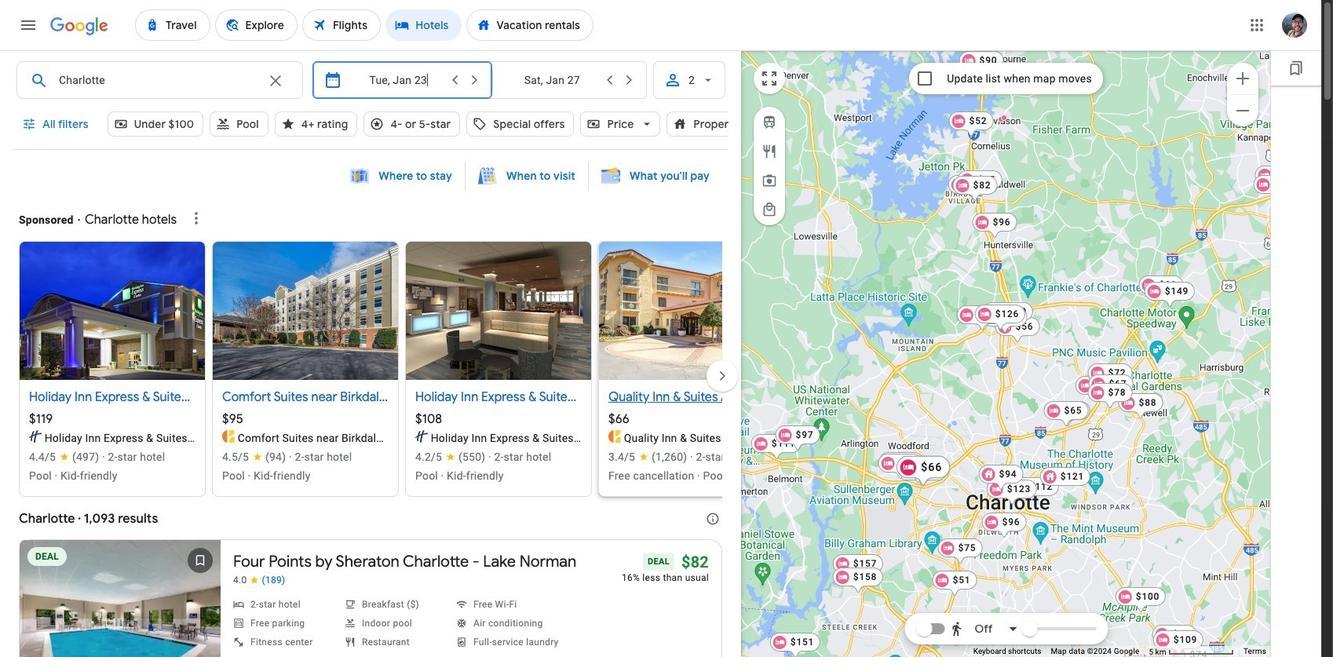 Task type: locate. For each thing, give the bounding box(es) containing it.
1 vertical spatial next image
[[181, 603, 219, 641]]

Check-out text field
[[505, 62, 600, 98]]

0 vertical spatial next image
[[704, 357, 742, 395]]

quality inn & suites airport image
[[609, 430, 621, 443]]

clear image
[[266, 71, 285, 90]]

photos list
[[20, 540, 221, 657]]

4.4 out of 5 stars from 497 reviews image
[[29, 449, 99, 465]]

holiday inn express & suites charlotte north, an ihg hotel image
[[29, 430, 42, 443]]

zoom in map image
[[1234, 69, 1253, 88]]

Check-in text field
[[352, 62, 445, 98]]

save four points by sheraton charlotte - lake norman to collection image
[[181, 542, 219, 580]]

view larger map image
[[760, 69, 779, 88]]

next image
[[704, 357, 742, 395], [181, 603, 219, 641]]

comfort suites near birkdale village- huntersville image
[[222, 430, 235, 443]]

carnegie guest house image
[[1001, 114, 1007, 121]]

filters form
[[13, 50, 793, 159]]

0 horizontal spatial next image
[[181, 603, 219, 641]]

zoom out map image
[[1234, 101, 1253, 120]]

Search for places, hotels and more text field
[[58, 62, 257, 98]]

list
[[19, 241, 794, 511]]

4 out of 5 stars from 189 reviews image
[[233, 575, 286, 587]]

4.5 out of 5 stars from 94 reviews image
[[222, 449, 286, 465]]



Task type: describe. For each thing, give the bounding box(es) containing it.
learn more about these results image
[[694, 500, 732, 538]]

holiday inn express & suites charlotte ne - university area, an ihg hotel image
[[416, 430, 428, 443]]

why this ad? image
[[187, 209, 206, 228]]

1 horizontal spatial next image
[[704, 357, 742, 395]]

4.2 out of 5 stars from 550 reviews image
[[416, 449, 486, 465]]

back image
[[21, 603, 59, 641]]

photo 1 image
[[20, 540, 221, 657]]

3.4 out of 5 stars from 1,260 reviews image
[[609, 449, 688, 465]]

map region
[[742, 50, 1272, 657]]

davidson village inn image
[[998, 116, 1004, 122]]

main menu image
[[19, 16, 38, 35]]



Task type: vqa. For each thing, say whether or not it's contained in the screenshot.
85 ft
no



